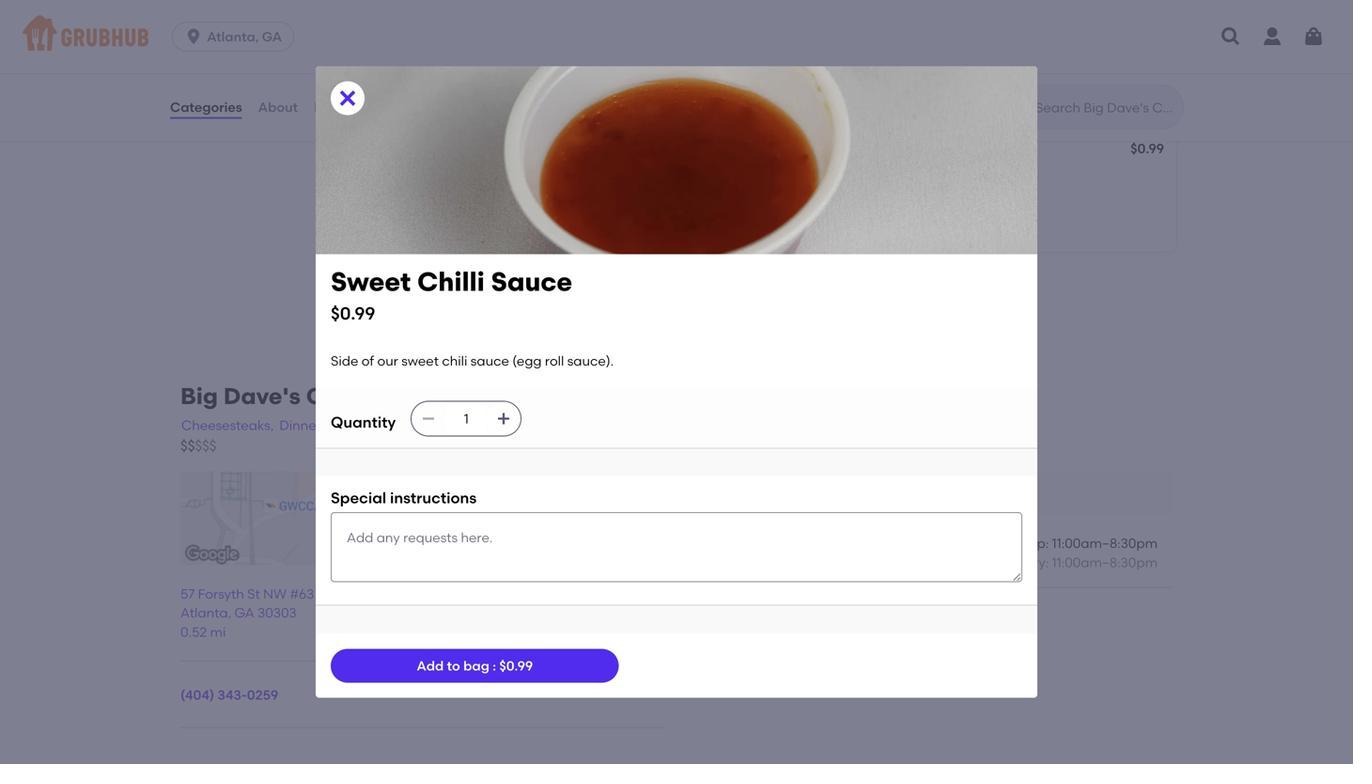 Task type: vqa. For each thing, say whether or not it's contained in the screenshot.
svg icon corresponding to 13007 Victory Blvd
no



Task type: locate. For each thing, give the bounding box(es) containing it.
full
[[754, 597, 774, 613]]

(egg
[[543, 169, 572, 185], [512, 353, 542, 369]]

1 horizontal spatial svg image
[[1220, 25, 1243, 48]]

1 horizontal spatial side
[[361, 169, 389, 185]]

svg image
[[1220, 25, 1243, 48], [336, 87, 359, 109]]

svg image inside atlanta, ga button
[[184, 27, 203, 46]]

chilli
[[404, 142, 436, 158], [417, 266, 485, 297]]

1 vertical spatial roll
[[545, 353, 564, 369]]

0 vertical spatial of
[[392, 169, 404, 185]]

dinner,
[[280, 417, 324, 433]]

sweet
[[432, 169, 469, 185], [402, 353, 439, 369]]

our up the cheesesteaks
[[377, 353, 398, 369]]

0 vertical spatial roll
[[575, 169, 594, 185]]

sauce for sweet chilli sauce $0.99
[[491, 266, 573, 297]]

343-
[[218, 687, 247, 703]]

side up the cheesesteaks
[[331, 353, 358, 369]]

chili down the sweet chilli sauce
[[472, 169, 498, 185]]

0 horizontal spatial sauce
[[439, 142, 480, 158]]

2 dressing from the left
[[865, 70, 921, 85]]

(404)
[[180, 687, 214, 703]]

1 horizontal spatial (egg
[[543, 169, 572, 185]]

bag
[[464, 658, 490, 674]]

0 horizontal spatial chili
[[442, 353, 468, 369]]

categories
[[170, 99, 242, 115]]

atlanta,
[[207, 29, 259, 45]]

0 vertical spatial cheese
[[813, 70, 862, 85]]

0 vertical spatial (egg
[[543, 169, 572, 185]]

0 vertical spatial 11:00am–8:30pm
[[1052, 535, 1158, 551]]

extras
[[220, 70, 260, 86]]

of inside side of our sweet chili sauce (egg roll sauce).
[[392, 169, 404, 185]]

sweet down the sweet chilli sauce
[[432, 169, 469, 185]]

roll
[[575, 169, 594, 185], [545, 353, 564, 369]]

svg image
[[1303, 25, 1325, 48], [184, 27, 203, 46], [421, 411, 436, 426], [496, 411, 512, 426]]

0 horizontal spatial dressing
[[406, 70, 461, 85]]

1 vertical spatial chilli
[[417, 266, 485, 297]]

1 horizontal spatial sauce
[[491, 266, 573, 297]]

blue cheese dressing
[[782, 70, 921, 85]]

ga inside button
[[262, 29, 282, 45]]

1 vertical spatial svg image
[[336, 87, 359, 109]]

sauce). up downtown
[[567, 353, 614, 369]]

st
[[247, 586, 260, 602]]

mi
[[210, 624, 226, 640]]

ga inside 57 forsyth st nw #63 atlanta , ga 30303 0.52 mi
[[235, 605, 254, 621]]

big
[[180, 382, 218, 410]]

ga right atlanta,
[[262, 29, 282, 45]]

1 horizontal spatial our
[[407, 169, 428, 185]]

sauce). down the sweet chilli sauce
[[361, 188, 407, 204]]

1 vertical spatial chili
[[442, 353, 468, 369]]

57 forsyth st nw #63 atlanta , ga 30303 0.52 mi
[[180, 586, 314, 640]]

0259
[[247, 687, 278, 703]]

0 vertical spatial sauce
[[439, 142, 480, 158]]

dressing up whiz
[[865, 70, 921, 85]]

cheese left whiz
[[782, 142, 831, 158]]

cheese right blue
[[813, 70, 862, 85]]

1 vertical spatial ga
[[235, 605, 254, 621]]

big dave's cheesesteaks - downtown menu info cheesesteaks, dinner, lunch $$$$$
[[180, 382, 725, 454]]

atlanta
[[180, 605, 228, 621]]

0 vertical spatial sweet
[[361, 142, 400, 158]]

schedule
[[777, 597, 835, 613]]

sauce
[[439, 142, 480, 158], [491, 266, 573, 297]]

our
[[407, 169, 428, 185], [377, 353, 398, 369]]

0 vertical spatial sauce
[[501, 169, 539, 185]]

0 horizontal spatial (egg
[[512, 353, 542, 369]]

0 vertical spatial svg image
[[1220, 25, 1243, 48]]

of
[[392, 169, 404, 185], [362, 353, 374, 369]]

instructions
[[390, 489, 477, 507]]

chilli for sweet chilli sauce $0.99
[[417, 266, 485, 297]]

of down the sweet chilli sauce
[[392, 169, 404, 185]]

$0.99 inside sweet chilli sauce $0.99
[[331, 303, 375, 324]]

1 vertical spatial sweet
[[331, 266, 411, 297]]

dinner, button
[[279, 415, 325, 436]]

special instructions
[[331, 489, 477, 507]]

sweet for sweet chilli sauce
[[361, 142, 400, 158]]

lunch button
[[328, 415, 369, 436]]

0 horizontal spatial of
[[362, 353, 374, 369]]

side down the sweet chilli sauce
[[361, 169, 389, 185]]

chili up big dave's cheesesteaks - downtown menu info cheesesteaks, dinner, lunch $$$$$
[[442, 353, 468, 369]]

30303
[[258, 605, 297, 621]]

ranch
[[361, 70, 402, 85]]

11:00am–8:30pm right delivery:
[[1052, 554, 1158, 570]]

side of our sweet chili sauce (egg roll sauce).
[[361, 169, 594, 204], [331, 353, 614, 369]]

0 vertical spatial ga
[[262, 29, 282, 45]]

sweet inside sweet chilli sauce $0.99
[[331, 266, 411, 297]]

sauce
[[501, 169, 539, 185], [471, 353, 509, 369]]

dressing
[[406, 70, 461, 85], [865, 70, 921, 85]]

to
[[447, 658, 460, 674]]

0 vertical spatial chilli
[[404, 142, 436, 158]]

1 horizontal spatial chili
[[472, 169, 498, 185]]

chilli inside sweet chilli sauce $0.99
[[417, 266, 485, 297]]

11:00am–8:30pm
[[1052, 535, 1158, 551], [1052, 554, 1158, 570]]

add to bag : $0.99
[[417, 658, 533, 674]]

chilli for sweet chilli sauce
[[404, 142, 436, 158]]

1 vertical spatial cheese
[[782, 142, 831, 158]]

sauce inside sweet chilli sauce $0.99
[[491, 266, 573, 297]]

1 horizontal spatial dressing
[[865, 70, 921, 85]]

cheese
[[813, 70, 862, 85], [782, 142, 831, 158]]

pickup:
[[1003, 535, 1049, 551]]

side of our sweet chili sauce (egg roll sauce). down the sweet chilli sauce
[[361, 169, 594, 204]]

side
[[361, 169, 389, 185], [331, 353, 358, 369]]

side inside side of our sweet chili sauce (egg roll sauce).
[[361, 169, 389, 185]]

1 vertical spatial sauce).
[[567, 353, 614, 369]]

0 horizontal spatial side
[[331, 353, 358, 369]]

sauce).
[[361, 188, 407, 204], [567, 353, 614, 369]]

$0.99
[[710, 68, 743, 84], [1131, 68, 1165, 84], [1131, 140, 1165, 156], [711, 142, 744, 158], [331, 303, 375, 324], [499, 658, 533, 674]]

0 vertical spatial our
[[407, 169, 428, 185]]

chili
[[472, 169, 498, 185], [442, 353, 468, 369]]

info
[[681, 382, 725, 410]]

0 horizontal spatial svg image
[[336, 87, 359, 109]]

ga right ,
[[235, 605, 254, 621]]

1 horizontal spatial of
[[392, 169, 404, 185]]

:
[[493, 658, 496, 674]]

main navigation navigation
[[0, 0, 1353, 73]]

cheese whiz
[[782, 142, 865, 158]]

1 horizontal spatial ga
[[262, 29, 282, 45]]

svg image inside main navigation navigation
[[1220, 25, 1243, 48]]

see the full schedule
[[703, 597, 835, 613]]

atlanta, ga button
[[172, 22, 302, 52]]

downtown
[[486, 382, 607, 410]]

wings
[[169, 31, 208, 47]]

Special instructions text field
[[331, 512, 1023, 582]]

ga
[[262, 29, 282, 45], [235, 605, 254, 621]]

1 vertical spatial sauce
[[491, 266, 573, 297]]

0 vertical spatial side
[[361, 169, 389, 185]]

see
[[703, 597, 727, 613]]

dressing right ranch
[[406, 70, 461, 85]]

0 vertical spatial sweet
[[432, 169, 469, 185]]

sweet
[[361, 142, 400, 158], [331, 266, 411, 297]]

1 vertical spatial 11:00am–8:30pm
[[1052, 554, 1158, 570]]

1 horizontal spatial sauce).
[[567, 353, 614, 369]]

,
[[228, 605, 231, 621]]

1 vertical spatial (egg
[[512, 353, 542, 369]]

sauce for sweet chilli sauce
[[439, 142, 480, 158]]

Input item quantity number field
[[446, 402, 487, 436]]

1 vertical spatial our
[[377, 353, 398, 369]]

57
[[180, 586, 195, 602]]

categories button
[[169, 73, 243, 141]]

of up the cheesesteaks
[[362, 353, 374, 369]]

side of our sweet chili sauce (egg roll sauce). up '-'
[[331, 353, 614, 369]]

our down the sweet chilli sauce
[[407, 169, 428, 185]]

sweet up the cheesesteaks
[[402, 353, 439, 369]]

11:00am–8:30pm right the pickup:
[[1052, 535, 1158, 551]]

0 horizontal spatial ga
[[235, 605, 254, 621]]

0 vertical spatial side of our sweet chili sauce (egg roll sauce).
[[361, 169, 594, 204]]

0 horizontal spatial sauce).
[[361, 188, 407, 204]]



Task type: describe. For each thing, give the bounding box(es) containing it.
reviews button
[[313, 73, 367, 141]]

1 dressing from the left
[[406, 70, 461, 85]]

$$$$$
[[180, 437, 217, 454]]

sweet chilli sauce $0.99
[[331, 266, 573, 324]]

forsyth
[[198, 586, 244, 602]]

nw
[[263, 586, 287, 602]]

sides
[[169, 70, 204, 86]]

-
[[471, 382, 481, 410]]

1 11:00am–8:30pm from the top
[[1052, 535, 1158, 551]]

special
[[331, 489, 386, 507]]

sides & extras
[[169, 70, 260, 86]]

1 horizontal spatial roll
[[575, 169, 594, 185]]

2 11:00am–8:30pm from the top
[[1052, 554, 1158, 570]]

lunch
[[329, 417, 368, 433]]

ranch dressing
[[361, 70, 461, 85]]

add
[[417, 658, 444, 674]]

whiz
[[834, 142, 865, 158]]

cheesesteaks
[[306, 382, 466, 410]]

cheesesteaks, button
[[180, 415, 275, 436]]

menu
[[613, 382, 675, 410]]

#63
[[290, 586, 314, 602]]

0 vertical spatial chili
[[472, 169, 498, 185]]

about button
[[257, 73, 299, 141]]

pickup: 11:00am–8:30pm delivery: 11:00am–8:30pm
[[995, 535, 1158, 570]]

1 vertical spatial sweet
[[402, 353, 439, 369]]

atlanta, ga
[[207, 29, 282, 45]]

Search Big Dave's Cheesesteaks - Downtown search field
[[1034, 99, 1178, 117]]

our inside side of our sweet chili sauce (egg roll sauce).
[[407, 169, 428, 185]]

sweet chilli sauce image
[[615, 129, 756, 252]]

see the full schedule button
[[688, 588, 850, 622]]

sweet chilli sauce
[[361, 142, 480, 158]]

(404) 343-0259
[[180, 687, 278, 703]]

the
[[730, 597, 751, 613]]

reviews
[[314, 99, 366, 115]]

(404) 343-0259 button
[[180, 686, 278, 705]]

1 vertical spatial sauce
[[471, 353, 509, 369]]

0.52
[[180, 624, 207, 640]]

0 horizontal spatial roll
[[545, 353, 564, 369]]

1 vertical spatial side
[[331, 353, 358, 369]]

1 vertical spatial side of our sweet chili sauce (egg roll sauce).
[[331, 353, 614, 369]]

0 vertical spatial sauce).
[[361, 188, 407, 204]]

dave's
[[224, 382, 301, 410]]

blue
[[782, 70, 810, 85]]

&
[[207, 70, 217, 86]]

quantity
[[331, 413, 396, 431]]

about
[[258, 99, 298, 115]]

0 horizontal spatial our
[[377, 353, 398, 369]]

cheesesteaks,
[[181, 417, 274, 433]]

1 vertical spatial of
[[362, 353, 374, 369]]

sweet for sweet chilli sauce $0.99
[[331, 266, 411, 297]]

search icon image
[[1006, 96, 1028, 118]]

delivery:
[[995, 554, 1049, 570]]



